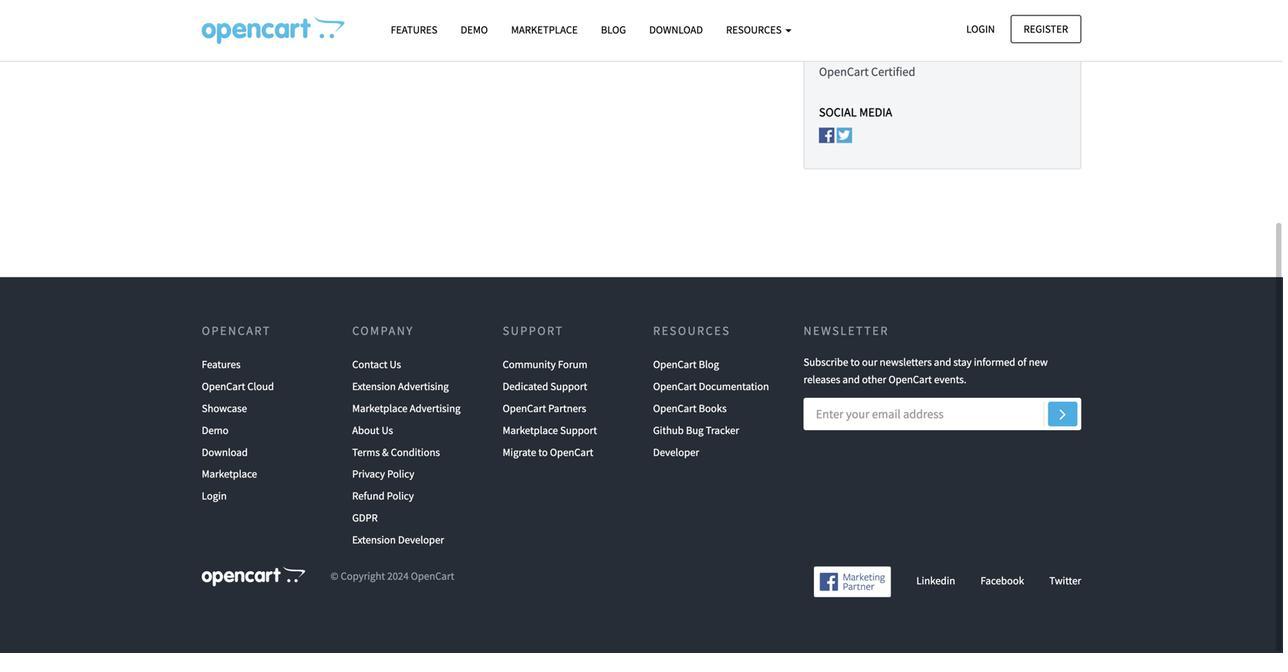 Task type: locate. For each thing, give the bounding box(es) containing it.
contact
[[352, 358, 388, 372]]

opencart for opencart documentation
[[653, 380, 697, 394]]

advertising for marketplace advertising
[[410, 402, 461, 416]]

visit us now! link
[[202, 42, 266, 57]]

0 vertical spatial blog
[[601, 23, 626, 37]]

0 vertical spatial to
[[851, 356, 860, 369]]

events.
[[934, 373, 967, 387]]

opencart right '2024'
[[411, 570, 454, 584]]

1 vertical spatial login link
[[202, 486, 227, 507]]

opencart cloud
[[202, 380, 274, 394]]

migrate to opencart
[[503, 446, 594, 459]]

media
[[860, 105, 893, 120]]

0 vertical spatial features
[[391, 23, 438, 37]]

opencart partners
[[503, 402, 586, 416]]

1 extension from the top
[[352, 380, 396, 394]]

1 vertical spatial demo
[[202, 424, 229, 438]]

0 horizontal spatial and
[[843, 373, 860, 387]]

download down showcase "link" on the bottom left of page
[[202, 446, 248, 459]]

0 horizontal spatial login link
[[202, 486, 227, 507]]

1 vertical spatial blog
[[699, 358, 719, 372]]

features link for demo
[[379, 16, 449, 43]]

opencart up social
[[819, 64, 869, 80]]

marketplace link
[[500, 16, 590, 43], [202, 464, 257, 486]]

opencart for opencart cloud
[[202, 380, 245, 394]]

opencart inside opencart blog link
[[653, 358, 697, 372]]

opencart inside opencart cloud link
[[202, 380, 245, 394]]

opencart down opencart blog link
[[653, 380, 697, 394]]

opencart down dedicated
[[503, 402, 546, 416]]

community forum
[[503, 358, 588, 372]]

informed
[[974, 356, 1016, 369]]

1 vertical spatial to
[[539, 446, 548, 459]]

1 policy from the top
[[387, 468, 415, 481]]

facebook
[[981, 574, 1024, 588]]

facebook marketing partner image
[[814, 567, 891, 598]]

to inside subscribe to our newsletters and stay informed of new releases and other opencart events.
[[851, 356, 860, 369]]

0 vertical spatial policy
[[387, 468, 415, 481]]

to down marketplace support link on the left
[[539, 446, 548, 459]]

features link for opencart cloud
[[202, 354, 241, 376]]

features link
[[379, 16, 449, 43], [202, 354, 241, 376]]

opencart inside opencart documentation link
[[653, 380, 697, 394]]

opencart down marketplace support link on the left
[[550, 446, 594, 459]]

0 horizontal spatial developer
[[398, 533, 444, 547]]

gdpr link
[[352, 507, 378, 529]]

community
[[503, 358, 556, 372]]

to left our
[[851, 356, 860, 369]]

1 horizontal spatial features
[[391, 23, 438, 37]]

opencart documentation link
[[653, 376, 769, 398]]

0 vertical spatial demo link
[[449, 16, 500, 43]]

copyright
[[341, 570, 385, 584]]

© copyright 2024 opencart
[[331, 570, 454, 584]]

0 horizontal spatial download
[[202, 446, 248, 459]]

policy down the 'terms & conditions' link
[[387, 468, 415, 481]]

resources
[[726, 23, 784, 37], [653, 323, 731, 339]]

opencart up github
[[653, 402, 697, 416]]

0 horizontal spatial demo link
[[202, 420, 229, 442]]

support up partners
[[551, 380, 588, 394]]

support
[[503, 323, 564, 339], [551, 380, 588, 394], [560, 424, 597, 438]]

download for demo
[[202, 446, 248, 459]]

1 vertical spatial features
[[202, 358, 241, 372]]

us
[[226, 42, 238, 57]]

1 vertical spatial marketplace link
[[202, 464, 257, 486]]

1 vertical spatial advertising
[[410, 402, 461, 416]]

releases
[[804, 373, 841, 387]]

advertising down extension advertising link
[[410, 402, 461, 416]]

opencart up opencart documentation
[[653, 358, 697, 372]]

and up events.
[[934, 356, 952, 369]]

advertising
[[398, 380, 449, 394], [410, 402, 461, 416]]

download link
[[638, 16, 715, 43], [202, 442, 248, 464]]

privacy policy link
[[352, 464, 415, 486]]

0 horizontal spatial features link
[[202, 354, 241, 376]]

extension down contact us 'link'
[[352, 380, 396, 394]]

1 vertical spatial extension
[[352, 533, 396, 547]]

to for subscribe
[[851, 356, 860, 369]]

0 horizontal spatial download link
[[202, 442, 248, 464]]

visit us now!
[[202, 42, 266, 57]]

of
[[1018, 356, 1027, 369]]

gdpr
[[352, 511, 378, 525]]

and left other
[[843, 373, 860, 387]]

marketplace advertising link
[[352, 398, 461, 420]]

1 vertical spatial and
[[843, 373, 860, 387]]

bug
[[686, 424, 704, 438]]

opencart up showcase
[[202, 380, 245, 394]]

1 horizontal spatial marketplace link
[[500, 16, 590, 43]]

and
[[934, 356, 952, 369], [843, 373, 860, 387]]

subscribe
[[804, 356, 849, 369]]

1 vertical spatial demo link
[[202, 420, 229, 442]]

resources link
[[715, 16, 803, 43]]

opencart inside opencart books link
[[653, 402, 697, 416]]

opencart for opencart certified
[[819, 64, 869, 80]]

advertising up marketplace advertising
[[398, 380, 449, 394]]

0 vertical spatial marketplace link
[[500, 16, 590, 43]]

0 vertical spatial login link
[[954, 15, 1008, 43]]

0 horizontal spatial to
[[539, 446, 548, 459]]

support up community
[[503, 323, 564, 339]]

1 horizontal spatial login link
[[954, 15, 1008, 43]]

demo
[[461, 23, 488, 37], [202, 424, 229, 438]]

us inside 'link'
[[390, 358, 401, 372]]

opencart for opencart books
[[653, 402, 697, 416]]

extension advertising
[[352, 380, 449, 394]]

1 horizontal spatial demo link
[[449, 16, 500, 43]]

2 vertical spatial support
[[560, 424, 597, 438]]

0 horizontal spatial features
[[202, 358, 241, 372]]

download link for demo
[[202, 442, 248, 464]]

opencart for opencart partners
[[503, 402, 546, 416]]

1 vertical spatial developer
[[398, 533, 444, 547]]

0 horizontal spatial blog
[[601, 23, 626, 37]]

extension down gdpr link
[[352, 533, 396, 547]]

1 vertical spatial download link
[[202, 442, 248, 464]]

refund policy link
[[352, 486, 414, 507]]

opencart - partner  opencart specialist image
[[202, 16, 345, 44]]

1 horizontal spatial demo
[[461, 23, 488, 37]]

0 vertical spatial extension
[[352, 380, 396, 394]]

demo link
[[449, 16, 500, 43], [202, 420, 229, 442]]

0 vertical spatial download link
[[638, 16, 715, 43]]

subscribe to our newsletters and stay informed of new releases and other opencart events.
[[804, 356, 1048, 387]]

0 vertical spatial demo
[[461, 23, 488, 37]]

1 horizontal spatial features link
[[379, 16, 449, 43]]

extension
[[352, 380, 396, 394], [352, 533, 396, 547]]

download right blog link at the top of the page
[[649, 23, 703, 37]]

marketplace up about us
[[352, 402, 408, 416]]

&
[[382, 446, 389, 459]]

social
[[819, 105, 857, 120]]

opencart for opencart
[[202, 323, 271, 339]]

1 horizontal spatial download
[[649, 23, 703, 37]]

1 vertical spatial download
[[202, 446, 248, 459]]

1 horizontal spatial and
[[934, 356, 952, 369]]

2 extension from the top
[[352, 533, 396, 547]]

terms & conditions
[[352, 446, 440, 459]]

us up extension advertising
[[390, 358, 401, 372]]

1 vertical spatial login
[[202, 489, 227, 503]]

0 vertical spatial us
[[390, 358, 401, 372]]

0 horizontal spatial demo
[[202, 424, 229, 438]]

policy down the privacy policy link
[[387, 489, 414, 503]]

extension inside 'link'
[[352, 533, 396, 547]]

2 policy from the top
[[387, 489, 414, 503]]

0 vertical spatial download
[[649, 23, 703, 37]]

1 horizontal spatial to
[[851, 356, 860, 369]]

1 vertical spatial us
[[382, 424, 393, 438]]

0 vertical spatial developer
[[653, 446, 699, 459]]

linkedin link
[[917, 574, 956, 588]]

features
[[391, 23, 438, 37], [202, 358, 241, 372]]

us right the about
[[382, 424, 393, 438]]

download
[[649, 23, 703, 37], [202, 446, 248, 459]]

1 vertical spatial support
[[551, 380, 588, 394]]

developer up '2024'
[[398, 533, 444, 547]]

policy
[[387, 468, 415, 481], [387, 489, 414, 503]]

to
[[851, 356, 860, 369], [539, 446, 548, 459]]

support down partners
[[560, 424, 597, 438]]

1 horizontal spatial download link
[[638, 16, 715, 43]]

opencart inside opencart partners link
[[503, 402, 546, 416]]

twitter image
[[837, 128, 853, 143]]

opencart
[[819, 64, 869, 80], [202, 323, 271, 339], [653, 358, 697, 372], [889, 373, 932, 387], [202, 380, 245, 394], [653, 380, 697, 394], [503, 402, 546, 416], [653, 402, 697, 416], [550, 446, 594, 459], [411, 570, 454, 584]]

newsletters
[[880, 356, 932, 369]]

1 horizontal spatial login
[[967, 22, 995, 36]]

login
[[967, 22, 995, 36], [202, 489, 227, 503]]

opencart up opencart cloud
[[202, 323, 271, 339]]

extension for extension advertising
[[352, 380, 396, 394]]

about
[[352, 424, 380, 438]]

0 vertical spatial features link
[[379, 16, 449, 43]]

0 vertical spatial login
[[967, 22, 995, 36]]

opencart blog
[[653, 358, 719, 372]]

terms & conditions link
[[352, 442, 440, 464]]

developer
[[653, 446, 699, 459], [398, 533, 444, 547]]

opencart image
[[202, 567, 305, 587]]

privacy policy
[[352, 468, 415, 481]]

0 vertical spatial support
[[503, 323, 564, 339]]

©
[[331, 570, 339, 584]]

download link for blog
[[638, 16, 715, 43]]

showcase link
[[202, 398, 247, 420]]

login link
[[954, 15, 1008, 43], [202, 486, 227, 507]]

cloud
[[247, 380, 274, 394]]

0 horizontal spatial login
[[202, 489, 227, 503]]

1 vertical spatial policy
[[387, 489, 414, 503]]

refund
[[352, 489, 385, 503]]

1 horizontal spatial developer
[[653, 446, 699, 459]]

us
[[390, 358, 401, 372], [382, 424, 393, 438]]

us for about us
[[382, 424, 393, 438]]

developer down github
[[653, 446, 699, 459]]

us for contact us
[[390, 358, 401, 372]]

newsletter
[[804, 323, 889, 339]]

0 vertical spatial advertising
[[398, 380, 449, 394]]

1 vertical spatial features link
[[202, 354, 241, 376]]

0 vertical spatial resources
[[726, 23, 784, 37]]

github bug tracker link
[[653, 420, 739, 442]]

opencart down 'newsletters'
[[889, 373, 932, 387]]



Task type: describe. For each thing, give the bounding box(es) containing it.
our
[[862, 356, 878, 369]]

marketplace left blog link at the top of the page
[[511, 23, 578, 37]]

about us link
[[352, 420, 393, 442]]

dedicated support
[[503, 380, 588, 394]]

opencart for opencart blog
[[653, 358, 697, 372]]

linkedin
[[917, 574, 956, 588]]

conditions
[[391, 446, 440, 459]]

1 vertical spatial resources
[[653, 323, 731, 339]]

opencart partners link
[[503, 398, 586, 420]]

0 vertical spatial and
[[934, 356, 952, 369]]

opencart inside subscribe to our newsletters and stay informed of new releases and other opencart events.
[[889, 373, 932, 387]]

certified
[[871, 64, 916, 80]]

register link
[[1011, 15, 1082, 43]]

migrate
[[503, 446, 536, 459]]

0 horizontal spatial marketplace link
[[202, 464, 257, 486]]

extension developer
[[352, 533, 444, 547]]

1 horizontal spatial blog
[[699, 358, 719, 372]]

features for opencart cloud
[[202, 358, 241, 372]]

marketplace down showcase "link" on the bottom left of page
[[202, 468, 257, 481]]

github
[[653, 424, 684, 438]]

community forum link
[[503, 354, 588, 376]]

angle right image
[[1060, 405, 1066, 424]]

company
[[352, 323, 414, 339]]

terms
[[352, 446, 380, 459]]

showcase
[[202, 402, 247, 416]]

contact us
[[352, 358, 401, 372]]

stay
[[954, 356, 972, 369]]

twitter link
[[1050, 574, 1082, 588]]

other
[[862, 373, 887, 387]]

about us
[[352, 424, 393, 438]]

opencart books
[[653, 402, 727, 416]]

blog link
[[590, 16, 638, 43]]

support for marketplace
[[560, 424, 597, 438]]

privacy
[[352, 468, 385, 481]]

support for dedicated
[[551, 380, 588, 394]]

refund policy
[[352, 489, 414, 503]]

new
[[1029, 356, 1048, 369]]

contact us link
[[352, 354, 401, 376]]

extension advertising link
[[352, 376, 449, 398]]

twitter
[[1050, 574, 1082, 588]]

documentation
[[699, 380, 769, 394]]

marketplace support link
[[503, 420, 597, 442]]

opencart cloud link
[[202, 376, 274, 398]]

download for blog
[[649, 23, 703, 37]]

developer link
[[653, 442, 699, 464]]

register
[[1024, 22, 1069, 36]]

marketplace support
[[503, 424, 597, 438]]

developer inside 'link'
[[398, 533, 444, 547]]

opencart books link
[[653, 398, 727, 420]]

github bug tracker
[[653, 424, 739, 438]]

to for migrate
[[539, 446, 548, 459]]

tracker
[[706, 424, 739, 438]]

advertising for extension advertising
[[398, 380, 449, 394]]

facebook image
[[819, 128, 835, 143]]

policy for refund policy
[[387, 489, 414, 503]]

2024
[[387, 570, 409, 584]]

opencart blog link
[[653, 354, 719, 376]]

books
[[699, 402, 727, 416]]

opencart documentation
[[653, 380, 769, 394]]

facebook link
[[981, 574, 1024, 588]]

dedicated support link
[[503, 376, 588, 398]]

dedicated
[[503, 380, 548, 394]]

policy for privacy policy
[[387, 468, 415, 481]]

visit
[[202, 42, 224, 57]]

partners
[[548, 402, 586, 416]]

opencart inside the migrate to opencart link
[[550, 446, 594, 459]]

migrate to opencart link
[[503, 442, 594, 464]]

now!
[[240, 42, 266, 57]]

opencart certified
[[819, 64, 916, 80]]

extension for extension developer
[[352, 533, 396, 547]]

marketplace up the migrate
[[503, 424, 558, 438]]

Enter your email address text field
[[804, 398, 1082, 431]]

extension developer link
[[352, 529, 444, 551]]

social media
[[819, 105, 893, 120]]

features for demo
[[391, 23, 438, 37]]

marketplace advertising
[[352, 402, 461, 416]]

forum
[[558, 358, 588, 372]]



Task type: vqa. For each thing, say whether or not it's contained in the screenshot.
minus square o icon
no



